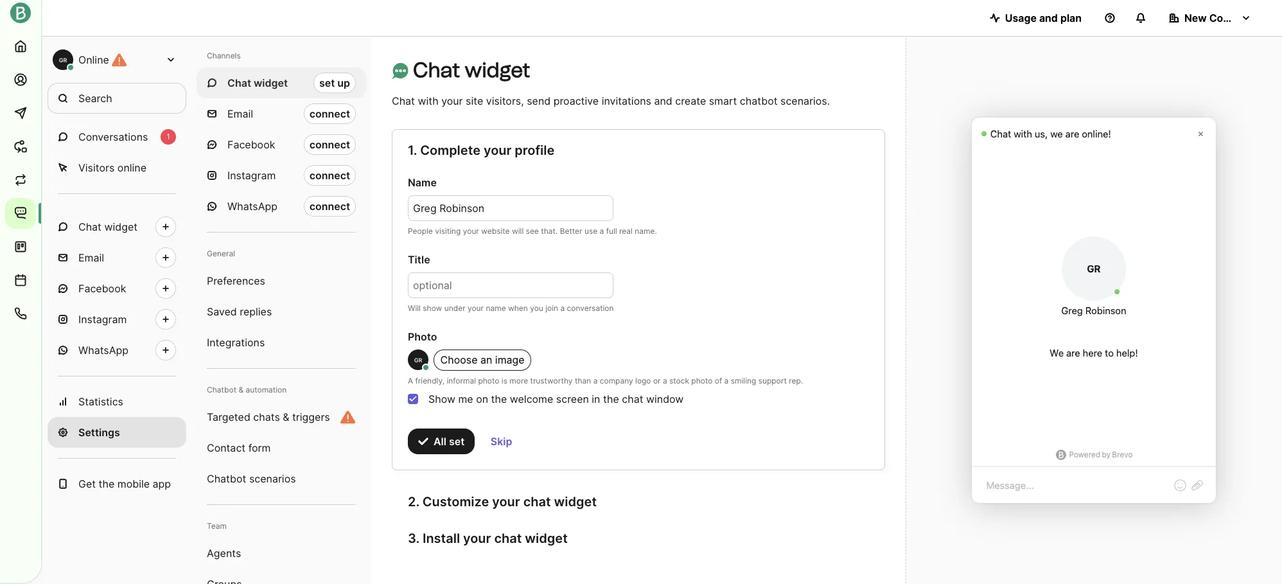 Task type: vqa. For each thing, say whether or not it's contained in the screenshot.
under
yes



Task type: locate. For each thing, give the bounding box(es) containing it.
2 horizontal spatial the
[[603, 393, 619, 405]]

& left automation
[[239, 385, 244, 395]]

0 vertical spatial and
[[1040, 12, 1058, 24]]

1 vertical spatial &
[[283, 411, 290, 424]]

get
[[78, 478, 96, 490]]

email
[[228, 107, 253, 120], [78, 251, 104, 264]]

1 vertical spatial instagram
[[78, 313, 127, 326]]

1 connect from the top
[[310, 107, 350, 120]]

get the mobile app
[[78, 478, 171, 490]]

name
[[408, 176, 437, 189]]

gr up friendly,
[[414, 357, 422, 364]]

contact
[[207, 442, 246, 454]]

targeted chats & triggers link
[[197, 402, 366, 433]]

0 horizontal spatial and
[[655, 94, 673, 107]]

1 vertical spatial facebook
[[78, 282, 126, 295]]

chatbot scenarios link
[[197, 463, 366, 494]]

skip
[[491, 435, 512, 448]]

1 horizontal spatial gr
[[414, 357, 422, 364]]

chat up with
[[413, 58, 460, 82]]

1 horizontal spatial &
[[283, 411, 290, 424]]

0 vertical spatial whatsapp
[[228, 200, 278, 213]]

set left up
[[319, 76, 335, 89]]

chat for 3. install your chat widget
[[495, 531, 522, 547]]

chat widget down channels
[[228, 76, 288, 89]]

chatbot scenarios
[[207, 472, 296, 485]]

0 horizontal spatial facebook
[[78, 282, 126, 295]]

integrations
[[207, 336, 265, 349]]

a right the of
[[725, 376, 729, 385]]

1 horizontal spatial set
[[449, 435, 465, 448]]

chat down 2. customize your chat widget
[[495, 531, 522, 547]]

usage
[[1006, 12, 1037, 24]]

1 horizontal spatial photo
[[692, 376, 713, 385]]

settings link
[[48, 417, 186, 448]]

0 vertical spatial email
[[228, 107, 253, 120]]

chat down logo
[[622, 393, 644, 405]]

visitors online link
[[48, 152, 186, 183]]

1 vertical spatial whatsapp
[[78, 344, 129, 357]]

connect for facebook
[[310, 138, 350, 151]]

visitors,
[[486, 94, 524, 107]]

0 horizontal spatial email
[[78, 251, 104, 264]]

2 vertical spatial chat
[[495, 531, 522, 547]]

company
[[600, 376, 633, 385]]

connect
[[310, 107, 350, 120], [310, 138, 350, 151], [310, 169, 350, 182], [310, 200, 350, 213]]

the right in
[[603, 393, 619, 405]]

3 connect from the top
[[310, 169, 350, 182]]

your left site
[[442, 94, 463, 107]]

email down channels
[[228, 107, 253, 120]]

whatsapp down instagram "link"
[[78, 344, 129, 357]]

0 vertical spatial gr
[[59, 56, 67, 63]]

whatsapp link
[[48, 335, 186, 366]]

search
[[78, 92, 112, 105]]

gr
[[59, 56, 67, 63], [414, 357, 422, 364]]

triggers
[[292, 411, 330, 424]]

the
[[491, 393, 507, 405], [603, 393, 619, 405], [99, 478, 115, 490]]

0 horizontal spatial &
[[239, 385, 244, 395]]

and inside button
[[1040, 12, 1058, 24]]

0 vertical spatial chat
[[622, 393, 644, 405]]

statistics
[[78, 395, 123, 408]]

0 horizontal spatial instagram
[[78, 313, 127, 326]]

1 vertical spatial chatbot
[[207, 472, 246, 485]]

1 vertical spatial email
[[78, 251, 104, 264]]

the right on
[[491, 393, 507, 405]]

chat up 3. install your chat widget
[[524, 494, 551, 510]]

2 photo from the left
[[692, 376, 713, 385]]

people visiting your website will see that. better use a full real name.
[[408, 226, 657, 236]]

logo
[[636, 376, 651, 385]]

support
[[759, 376, 787, 385]]

chatbot up targeted on the left bottom
[[207, 385, 237, 395]]

your for visiting
[[463, 226, 479, 236]]

create
[[676, 94, 706, 107]]

photo
[[478, 376, 500, 385], [692, 376, 713, 385]]

install
[[423, 531, 460, 547]]

widget image
[[392, 63, 408, 79]]

3.
[[408, 531, 420, 547]]

image
[[495, 353, 525, 366]]

chatbot
[[207, 385, 237, 395], [207, 472, 246, 485]]

chat widget up email link
[[78, 220, 138, 233]]

informal
[[447, 376, 476, 385]]

connect for whatsapp
[[310, 200, 350, 213]]

1 horizontal spatial email
[[228, 107, 253, 120]]

statistics link
[[48, 386, 186, 417]]

chatbot for chatbot scenarios
[[207, 472, 246, 485]]

the right get
[[99, 478, 115, 490]]

2 chatbot from the top
[[207, 472, 246, 485]]

and left "plan" at top right
[[1040, 12, 1058, 24]]

contact form
[[207, 442, 271, 454]]

rep.
[[789, 376, 804, 385]]

gr left online
[[59, 56, 67, 63]]

1 chatbot from the top
[[207, 385, 237, 395]]

whatsapp up general
[[228, 200, 278, 213]]

your up 3. install your chat widget
[[492, 494, 520, 510]]

real
[[620, 226, 633, 236]]

0 horizontal spatial whatsapp
[[78, 344, 129, 357]]

0 vertical spatial facebook
[[228, 138, 275, 151]]

agents
[[207, 547, 241, 560]]

instagram
[[228, 169, 276, 182], [78, 313, 127, 326]]

0 horizontal spatial set
[[319, 76, 335, 89]]

whatsapp
[[228, 200, 278, 213], [78, 344, 129, 357]]

connect for instagram
[[310, 169, 350, 182]]

under
[[445, 303, 466, 313]]

name.
[[635, 226, 657, 236]]

chatbot for chatbot & automation
[[207, 385, 237, 395]]

your left profile
[[484, 143, 512, 158]]

photo left the of
[[692, 376, 713, 385]]

complete
[[420, 143, 481, 158]]

scenarios.
[[781, 94, 830, 107]]

1 vertical spatial chat
[[524, 494, 551, 510]]

chat with your site visitors, send proactive invitations and create smart chatbot scenarios.
[[392, 94, 830, 107]]

chat
[[413, 58, 460, 82], [228, 76, 251, 89], [392, 94, 415, 107], [78, 220, 102, 233]]

0 vertical spatial instagram
[[228, 169, 276, 182]]

a right or
[[663, 376, 668, 385]]

1 vertical spatial set
[[449, 435, 465, 448]]

choose an image button
[[434, 350, 532, 371]]

welcome
[[510, 393, 554, 405]]

widget
[[465, 58, 531, 82], [254, 76, 288, 89], [104, 220, 138, 233], [554, 494, 597, 510], [525, 531, 568, 547]]

agents link
[[197, 538, 366, 569]]

0 horizontal spatial photo
[[478, 376, 500, 385]]

1 horizontal spatial facebook
[[228, 138, 275, 151]]

photo
[[408, 330, 437, 343]]

new company
[[1185, 12, 1257, 24]]

chat
[[622, 393, 644, 405], [524, 494, 551, 510], [495, 531, 522, 547]]

0 horizontal spatial chat
[[495, 531, 522, 547]]

2 connect from the top
[[310, 138, 350, 151]]

instagram inside "link"
[[78, 313, 127, 326]]

screen
[[556, 393, 589, 405]]

chatbot down contact
[[207, 472, 246, 485]]

email up facebook "link"
[[78, 251, 104, 264]]

when
[[508, 303, 528, 313]]

chat widget up site
[[413, 58, 531, 82]]

4 connect from the top
[[310, 200, 350, 213]]

0 vertical spatial &
[[239, 385, 244, 395]]

a right than
[[594, 376, 598, 385]]

your for with
[[442, 94, 463, 107]]

up
[[338, 76, 350, 89]]

me
[[458, 393, 473, 405]]

and left the create
[[655, 94, 673, 107]]

your right install
[[463, 531, 491, 547]]

a left full
[[600, 226, 604, 236]]

set right the 'all'
[[449, 435, 465, 448]]

photo left is
[[478, 376, 500, 385]]

2 horizontal spatial chat widget
[[413, 58, 531, 82]]

2 horizontal spatial chat
[[622, 393, 644, 405]]

facebook inside "link"
[[78, 282, 126, 295]]

usage and plan button
[[980, 5, 1093, 31]]

1 horizontal spatial chat
[[524, 494, 551, 510]]

1 horizontal spatial and
[[1040, 12, 1058, 24]]

use
[[585, 226, 598, 236]]

chat left with
[[392, 94, 415, 107]]

will
[[512, 226, 524, 236]]

0 vertical spatial chatbot
[[207, 385, 237, 395]]

contact form link
[[197, 433, 366, 463]]

0 vertical spatial set
[[319, 76, 335, 89]]

Title text field
[[408, 272, 614, 298]]

proactive
[[554, 94, 599, 107]]

preferences link
[[197, 265, 366, 296]]

& right chats
[[283, 411, 290, 424]]

your right 'visiting'
[[463, 226, 479, 236]]

show
[[429, 393, 456, 405]]



Task type: describe. For each thing, give the bounding box(es) containing it.
your for complete
[[484, 143, 512, 158]]

will show under your name when you join a conversation
[[408, 303, 614, 313]]

whatsapp inside whatsapp 'link'
[[78, 344, 129, 357]]

get the mobile app link
[[48, 469, 186, 499]]

you
[[530, 303, 544, 313]]

your for install
[[463, 531, 491, 547]]

3. install your chat widget
[[408, 531, 568, 547]]

than
[[575, 376, 591, 385]]

chats
[[253, 411, 280, 424]]

a
[[408, 376, 413, 385]]

1 vertical spatial gr
[[414, 357, 422, 364]]

choose
[[441, 353, 478, 366]]

all set button
[[408, 429, 475, 454]]

email inside email link
[[78, 251, 104, 264]]

in
[[592, 393, 601, 405]]

form
[[248, 442, 271, 454]]

stock
[[670, 376, 690, 385]]

connect for email
[[310, 107, 350, 120]]

site
[[466, 94, 483, 107]]

trustworthy
[[531, 376, 573, 385]]

2. customize your chat widget
[[408, 494, 597, 510]]

skip button
[[481, 429, 523, 454]]

saved replies
[[207, 305, 272, 318]]

1
[[167, 132, 170, 141]]

chat down channels
[[228, 76, 251, 89]]

visitors online
[[78, 161, 147, 174]]

online
[[78, 53, 109, 66]]

saved
[[207, 305, 237, 318]]

set up
[[319, 76, 350, 89]]

0 horizontal spatial gr
[[59, 56, 67, 63]]

0 horizontal spatial chat widget
[[78, 220, 138, 233]]

1 vertical spatial and
[[655, 94, 673, 107]]

name
[[486, 303, 506, 313]]

chat widget link
[[48, 211, 186, 242]]

smart
[[709, 94, 737, 107]]

online
[[118, 161, 147, 174]]

2.
[[408, 494, 420, 510]]

an
[[481, 353, 493, 366]]

1 horizontal spatial chat widget
[[228, 76, 288, 89]]

plan
[[1061, 12, 1082, 24]]

facebook link
[[48, 273, 186, 304]]

new company button
[[1159, 5, 1262, 31]]

Name text field
[[408, 195, 614, 221]]

more
[[510, 376, 528, 385]]

your for customize
[[492, 494, 520, 510]]

window
[[647, 393, 684, 405]]

better
[[560, 226, 583, 236]]

or
[[654, 376, 661, 385]]

people
[[408, 226, 433, 236]]

join
[[546, 303, 559, 313]]

general
[[207, 249, 235, 258]]

show me on the welcome screen in the chat window
[[429, 393, 684, 405]]

new
[[1185, 12, 1207, 24]]

your left name
[[468, 303, 484, 313]]

choose an image
[[441, 353, 525, 366]]

team
[[207, 521, 227, 531]]

is
[[502, 376, 508, 385]]

all set
[[434, 435, 465, 448]]

preferences
[[207, 274, 265, 287]]

show
[[423, 303, 442, 313]]

see
[[526, 226, 539, 236]]

website
[[482, 226, 510, 236]]

1 photo from the left
[[478, 376, 500, 385]]

invitations
[[602, 94, 652, 107]]

targeted chats & triggers
[[207, 411, 330, 424]]

settings
[[78, 426, 120, 439]]

search link
[[48, 83, 186, 114]]

1 horizontal spatial the
[[491, 393, 507, 405]]

all
[[434, 435, 447, 448]]

conversations
[[78, 130, 148, 143]]

integrations link
[[197, 327, 366, 358]]

app
[[153, 478, 171, 490]]

usage and plan
[[1006, 12, 1082, 24]]

targeted
[[207, 411, 251, 424]]

replies
[[240, 305, 272, 318]]

saved replies link
[[197, 296, 366, 327]]

will
[[408, 303, 421, 313]]

chat up email link
[[78, 220, 102, 233]]

a right 'join'
[[561, 303, 565, 313]]

0 horizontal spatial the
[[99, 478, 115, 490]]

customize
[[423, 494, 489, 510]]

automation
[[246, 385, 287, 395]]

conversation
[[567, 303, 614, 313]]

set inside button
[[449, 435, 465, 448]]

profile
[[515, 143, 555, 158]]

title
[[408, 253, 430, 266]]

1.
[[408, 143, 417, 158]]

mobile
[[117, 478, 150, 490]]

1 horizontal spatial whatsapp
[[228, 200, 278, 213]]

scenarios
[[249, 472, 296, 485]]

1 horizontal spatial instagram
[[228, 169, 276, 182]]

chat for 2. customize your chat widget
[[524, 494, 551, 510]]

instagram link
[[48, 304, 186, 335]]

visiting
[[435, 226, 461, 236]]

with
[[418, 94, 439, 107]]



